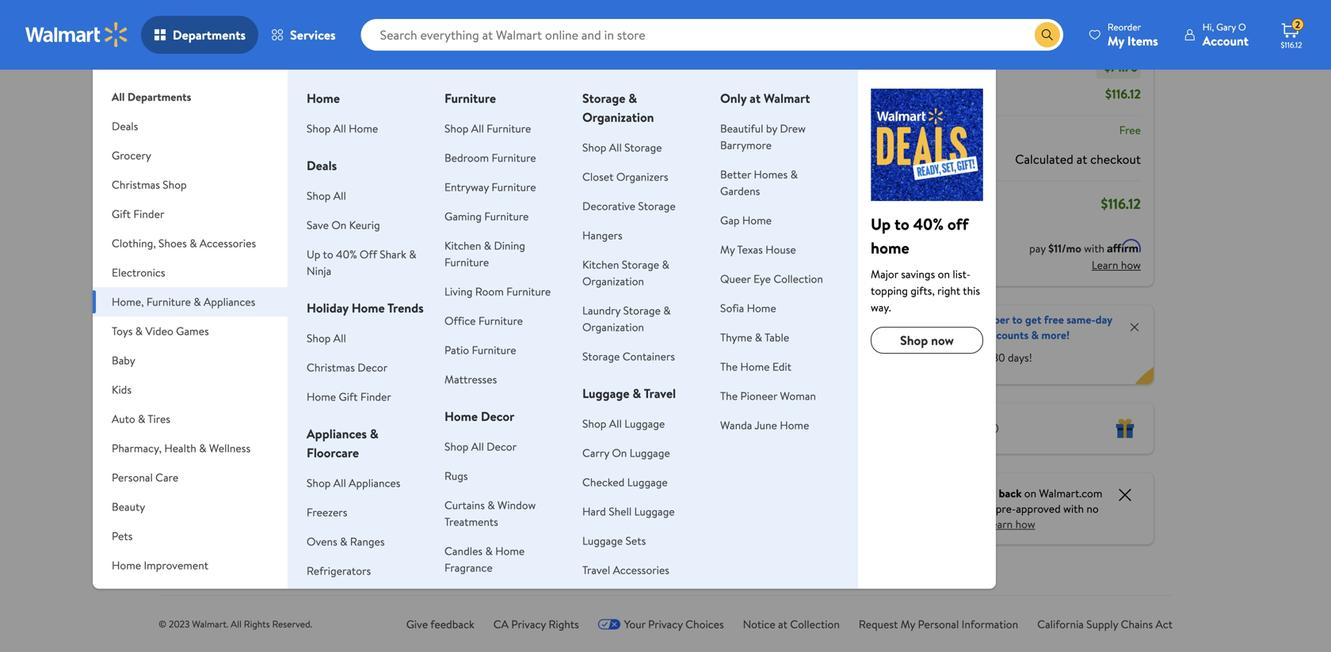 Task type: vqa. For each thing, say whether or not it's contained in the screenshot.


Task type: locate. For each thing, give the bounding box(es) containing it.
0 horizontal spatial at
[[750, 90, 761, 107]]

shop for the shop all decor link
[[445, 439, 469, 455]]

40% for off
[[336, 247, 357, 262]]

steel up window
[[501, 470, 529, 487]]

steel
[[206, 400, 234, 418], [501, 470, 529, 487]]

add inside now $16.98 group
[[602, 283, 621, 299]]

kitchen inside kitchen storage & organization
[[582, 257, 619, 273]]

personal up beauty in the bottom left of the page
[[112, 470, 153, 486]]

finder left the x
[[360, 389, 391, 405]]

stainless
[[227, 383, 274, 400], [451, 470, 498, 487]]

up up ninja
[[307, 247, 320, 262]]

shop all up $499.00
[[307, 331, 346, 346]]

at right only
[[750, 90, 761, 107]]

only
[[720, 90, 747, 107]]

1 horizontal spatial learn how
[[1092, 258, 1141, 273]]

candles & home fragrance link
[[445, 544, 525, 576]]

closet organizers
[[582, 169, 668, 185]]

add to cart image inside now $348.00 group
[[460, 282, 479, 301]]

shop all decor
[[445, 439, 517, 455]]

personal left information
[[918, 617, 959, 633]]

kitchen up add to cart image
[[582, 257, 619, 273]]

home gift finder
[[307, 389, 391, 405]]

$116.12 down 2
[[1281, 40, 1302, 50]]

1 horizontal spatial my
[[901, 617, 915, 633]]

shop all
[[307, 188, 346, 204], [307, 331, 346, 346]]

shop now link
[[871, 327, 983, 354]]

4 deal from the left
[[703, 183, 721, 196]]

1 horizontal spatial gift
[[339, 389, 358, 405]]

walmart
[[764, 90, 810, 107]]

0 horizontal spatial on
[[331, 217, 346, 233]]

the for the pioneer woman
[[720, 389, 738, 404]]

to left get
[[1012, 312, 1023, 328]]

organization down laundry
[[582, 320, 644, 335]]

1 vertical spatial steel
[[501, 470, 529, 487]]

2 horizontal spatial 3+ day shipping
[[454, 25, 518, 38]]

& inside up to 40% off shark & ninja
[[409, 247, 416, 262]]

deal up "save on keurig"
[[335, 183, 354, 196]]

now $16.98 $24.28 21.2 ¢/count welch's, gluten free,  berries 'n cherries fruit snacks 0.8oz pouches, 80 count case
[[574, 328, 658, 484]]

request my personal information link
[[859, 617, 1018, 633]]

4 add from the left
[[724, 283, 744, 299]]

close walmart plus section image
[[1128, 321, 1141, 334]]

now inside the now $7.49 $15.97 huntworth men's force heat boost™ lined beanie (realtree edge®)
[[696, 328, 725, 347]]

0 vertical spatial personal
[[112, 470, 153, 486]]

auto & tires button
[[93, 405, 288, 434]]

1 vertical spatial 40%
[[336, 247, 357, 262]]

learn how down back at the right bottom of page
[[986, 517, 1035, 532]]

1 horizontal spatial on
[[1024, 486, 1036, 502]]

0 horizontal spatial 3+
[[209, 450, 220, 463]]

living
[[445, 284, 473, 299]]

$116.12 up affirm "icon"
[[1101, 194, 1141, 214]]

force
[[731, 383, 762, 400]]

0 horizontal spatial privacy
[[511, 617, 546, 633]]

2 the from the top
[[720, 389, 738, 404]]

organization inside kitchen storage & organization
[[582, 274, 644, 289]]

now for now $348.00 $579.00 ge profile™ opal™ nugget ice maker with side tank, countertop icemaker, stainless steel
[[451, 328, 479, 347]]

all for furniture
[[471, 121, 484, 136]]

2 horizontal spatial add to cart image
[[705, 282, 724, 301]]

1 horizontal spatial stainless
[[451, 470, 498, 487]]

christmas decor
[[307, 360, 388, 376]]

3+ day shipping for chefman turbo fry stainless steel air fryer with basket divider, 8 quart
[[209, 450, 273, 463]]

shipping inside now $349.00 group
[[361, 464, 395, 477]]

deals up grocery
[[112, 118, 138, 134]]

0 vertical spatial shop all link
[[307, 188, 346, 204]]

1 horizontal spatial to
[[895, 213, 909, 235]]

1 vertical spatial video
[[329, 397, 361, 414]]

add button for now $7.49
[[699, 278, 757, 304]]

banner containing become a member to get free same-day delivery, gas discounts & more!
[[854, 305, 1154, 385]]

$116.12 down $71.76
[[1105, 85, 1141, 103]]

shipping inside the now $49.00 group
[[239, 450, 273, 463]]

0 horizontal spatial deals
[[112, 118, 138, 134]]

now $49.00 group
[[206, 174, 300, 472]]

affirm image
[[1107, 239, 1141, 253]]

my for items
[[1108, 32, 1124, 50]]

free inside the become a member to get free same-day delivery, gas discounts & more!
[[1044, 312, 1064, 328]]

try walmart+ free for 30 days!
[[887, 350, 1032, 365]]

storage containers link
[[582, 349, 675, 364]]

shop more deals
[[196, 145, 301, 164]]

2 vertical spatial my
[[901, 617, 915, 633]]

pre-
[[996, 502, 1016, 517]]

0 vertical spatial $116.12
[[1281, 40, 1302, 50]]

deal up gaming
[[457, 183, 476, 196]]

learn down affirm "icon"
[[1092, 258, 1118, 273]]

& inside the candles & home fragrance
[[485, 544, 493, 559]]

bedroom furniture link
[[445, 150, 536, 166]]

up inside up to 40% off shark & ninja
[[307, 247, 320, 262]]

deals button
[[93, 112, 288, 141]]

all for luggage & travel
[[609, 416, 622, 432]]

& up "shop all storage"
[[629, 90, 637, 107]]

0 vertical spatial departments
[[173, 26, 246, 44]]

appliances up "now $49.00"
[[204, 294, 255, 310]]

& right the candles
[[485, 544, 493, 559]]

to down estimated total at the top right
[[895, 213, 909, 235]]

add to cart image for now $348.00
[[460, 282, 479, 301]]

0 horizontal spatial steel
[[206, 400, 234, 418]]

& left dining
[[484, 238, 491, 254]]

learn
[[1092, 258, 1118, 273], [986, 517, 1013, 532]]

dismiss capital one banner image
[[1116, 486, 1135, 505]]

3+ day shipping inside the now $49.00 group
[[209, 450, 273, 463]]

shop for shop all luggage link
[[582, 416, 606, 432]]

shop all luggage
[[582, 416, 665, 432]]

collection for queer eye collection
[[774, 271, 823, 287]]

1 add button from the left
[[209, 278, 266, 304]]

kitchen inside kitchen & dining furniture
[[445, 238, 481, 254]]

patio up the ge
[[445, 343, 469, 358]]

deal inside now $7.49 'group'
[[703, 183, 721, 196]]

1 vertical spatial stainless
[[451, 470, 498, 487]]

1 horizontal spatial accessories
[[613, 563, 669, 578]]

with left no
[[1063, 502, 1084, 517]]

1 horizontal spatial learn
[[1092, 258, 1118, 273]]

1 vertical spatial free
[[953, 350, 973, 365]]

all for holiday home trends
[[333, 331, 346, 346]]

2 organization from the top
[[582, 274, 644, 289]]

to for shark
[[323, 247, 333, 262]]

gift up console,
[[339, 389, 358, 405]]

3 now from the left
[[451, 328, 479, 347]]

3 organization from the top
[[582, 320, 644, 335]]

my left texas
[[720, 242, 735, 258]]

carry on luggage link
[[582, 446, 670, 461]]

1 vertical spatial travel
[[582, 563, 610, 578]]

add right living
[[479, 283, 499, 299]]

3+ up personal care dropdown button
[[209, 450, 220, 463]]

free,
[[574, 397, 601, 414]]

patio
[[445, 343, 469, 358], [112, 588, 136, 603]]

maker
[[470, 400, 504, 418]]

0 vertical spatial collection
[[774, 271, 823, 287]]

0 horizontal spatial stainless
[[227, 383, 274, 400]]

day inside now $348.00 group
[[463, 450, 477, 463]]

kitchen & dining furniture link
[[445, 238, 525, 270]]

0 vertical spatial 40%
[[913, 213, 944, 235]]

& inside clothing, shoes & accessories dropdown button
[[190, 236, 197, 251]]

my up -$71.76
[[1108, 32, 1124, 50]]

0 horizontal spatial christmas
[[112, 177, 160, 193]]

shop all appliances link
[[307, 476, 400, 491]]

how down earn 5% cash back on walmart.com
[[1015, 517, 1035, 532]]

my right request
[[901, 617, 915, 633]]

0 horizontal spatial video
[[145, 324, 173, 339]]

1 shop all link from the top
[[307, 188, 346, 204]]

christmas inside "christmas shop" dropdown button
[[112, 177, 160, 193]]

& inside laundry storage & organization
[[663, 303, 671, 319]]

4 now from the left
[[574, 328, 602, 347]]

& right toys
[[135, 324, 143, 339]]

to for home
[[895, 213, 909, 235]]

day inside now $16.98 group
[[585, 444, 599, 457]]

to inside up to 40% off shark & ninja
[[323, 247, 333, 262]]

0 vertical spatial how
[[1121, 258, 1141, 273]]

up inside up to 40% off home major savings on list- topping gifts, right this way.
[[871, 213, 891, 235]]

add to cart image
[[215, 282, 234, 301], [460, 282, 479, 301], [705, 282, 724, 301]]

add inside now $7.49 'group'
[[724, 283, 744, 299]]

furniture up living
[[445, 255, 489, 270]]

2 now from the left
[[329, 328, 357, 347]]

0 vertical spatial video
[[145, 324, 173, 339]]

home inside dropdown button
[[112, 558, 141, 574]]

barrymore
[[720, 137, 772, 153]]

& right homes
[[790, 167, 798, 182]]

huntworth
[[696, 365, 756, 383]]

appliances up the floorcare
[[307, 425, 367, 443]]

2 privacy from the left
[[648, 617, 683, 633]]

add to cart image inside the now $49.00 group
[[215, 282, 234, 301]]

patio for patio furniture
[[445, 343, 469, 358]]

ovens
[[307, 534, 337, 550]]

2 deal from the left
[[457, 183, 476, 196]]

40% inside up to 40% off shark & ninja
[[336, 247, 357, 262]]

30
[[993, 350, 1005, 365]]

steel left air
[[206, 400, 234, 418]]

& left table in the bottom right of the page
[[755, 330, 762, 345]]

personal inside personal care dropdown button
[[112, 470, 153, 486]]

add button for now $348.00
[[454, 278, 512, 304]]

0 vertical spatial patio
[[445, 343, 469, 358]]

2 vertical spatial organization
[[582, 320, 644, 335]]

entryway
[[445, 179, 489, 195]]

auto
[[112, 412, 135, 427]]

1 vertical spatial the
[[720, 389, 738, 404]]

1 horizontal spatial patio
[[445, 343, 469, 358]]

0 vertical spatial decor
[[358, 360, 388, 376]]

0 horizontal spatial 3+ day shipping
[[209, 450, 273, 463]]

0 vertical spatial to
[[895, 213, 909, 235]]

your privacy choices
[[624, 617, 724, 633]]

1 vertical spatial 3+ day shipping
[[209, 450, 273, 463]]

40% inside up to 40% off home major savings on list- topping gifts, right this way.
[[913, 213, 944, 235]]

2 shop all from the top
[[307, 331, 346, 346]]

now for now $49.00
[[206, 328, 234, 347]]

0 horizontal spatial to
[[323, 247, 333, 262]]

0 horizontal spatial on
[[938, 267, 950, 282]]

1 horizontal spatial privacy
[[648, 617, 683, 633]]

kitchen
[[445, 238, 481, 254], [582, 257, 619, 273]]

my inside reorder my items
[[1108, 32, 1124, 50]]

give
[[406, 617, 428, 633]]

to inside the become a member to get free same-day delivery, gas discounts & more!
[[1012, 312, 1023, 328]]

3 add from the left
[[602, 283, 621, 299]]

0 horizontal spatial accessories
[[200, 236, 256, 251]]

series
[[359, 379, 392, 397]]

accessories down sets
[[613, 563, 669, 578]]

accessories inside dropdown button
[[200, 236, 256, 251]]

0 horizontal spatial learn how
[[986, 517, 1035, 532]]

3 deal from the left
[[580, 183, 599, 196]]

0 horizontal spatial personal
[[112, 470, 153, 486]]

mattresses link
[[445, 372, 497, 387]]

furniture right room
[[506, 284, 551, 299]]

1 horizontal spatial how
[[1121, 258, 1141, 273]]

see
[[934, 502, 951, 517]]

2 horizontal spatial my
[[1108, 32, 1124, 50]]

checked luggage link
[[582, 475, 668, 490]]

1 vertical spatial patio
[[112, 588, 136, 603]]

Search search field
[[361, 19, 1063, 51]]

on for deals
[[331, 217, 346, 233]]

0 horizontal spatial gift
[[112, 206, 131, 222]]

living room furniture
[[445, 284, 551, 299]]

0 vertical spatial the
[[720, 359, 738, 375]]

to up ninja
[[323, 247, 333, 262]]

0 vertical spatial learn how
[[1092, 258, 1141, 273]]

banner
[[854, 305, 1154, 385]]

travel up fruit
[[644, 385, 676, 402]]

& left the garden
[[139, 588, 146, 603]]

add to cart image up "now $49.00"
[[215, 282, 234, 301]]

2- inside now $16.98 group
[[577, 444, 585, 457]]

decor for home decor
[[481, 408, 514, 425]]

3+ down the floorcare
[[332, 464, 343, 477]]

1 horizontal spatial christmas
[[307, 360, 355, 376]]

at for walmart
[[750, 90, 761, 107]]

add to cart image up office at left
[[460, 282, 479, 301]]

containers
[[623, 349, 675, 364]]

4 add button from the left
[[699, 278, 757, 304]]

now $349.00 group
[[329, 174, 423, 486]]

organization up laundry
[[582, 274, 644, 289]]

wellness
[[209, 441, 250, 456]]

deal inside now $348.00 group
[[457, 183, 476, 196]]

queer eye collection link
[[720, 271, 823, 287]]

1 horizontal spatial free
[[1044, 312, 1064, 328]]

the for the home edit
[[720, 359, 738, 375]]

add up laundry
[[602, 283, 621, 299]]

2 horizontal spatial 3+
[[454, 25, 465, 38]]

at left checkout
[[1077, 151, 1087, 168]]

shop all link for holiday home trends
[[307, 331, 346, 346]]

0 horizontal spatial how
[[1015, 517, 1035, 532]]

3+ right delivery
[[454, 25, 465, 38]]

0 horizontal spatial 40%
[[336, 247, 357, 262]]

organization inside laundry storage & organization
[[582, 320, 644, 335]]

0 vertical spatial christmas
[[112, 177, 160, 193]]

$15.97
[[696, 347, 724, 363]]

0 vertical spatial 3+
[[454, 25, 465, 38]]

to inside up to 40% off home major savings on list- topping gifts, right this way.
[[895, 213, 909, 235]]

account
[[1203, 32, 1249, 50]]

3 add button from the left
[[576, 278, 634, 304]]

0 vertical spatial my
[[1108, 32, 1124, 50]]

$7.49
[[728, 328, 760, 347]]

with up wellness
[[206, 418, 229, 435]]

patio left the garden
[[112, 588, 136, 603]]

(realtree
[[696, 435, 747, 452]]

0 vertical spatial accessories
[[200, 236, 256, 251]]

by
[[766, 121, 777, 136]]

learn right risk.
[[986, 517, 1013, 532]]

0 horizontal spatial free
[[953, 350, 973, 365]]

queer eye collection
[[720, 271, 823, 287]]

deal for now $7.49
[[703, 183, 721, 196]]

furniture up shop all furniture
[[445, 90, 496, 107]]

learn how down affirm "icon"
[[1092, 258, 1141, 273]]

now inside now $16.98 $24.28 21.2 ¢/count welch's, gluten free,  berries 'n cherries fruit snacks 0.8oz pouches, 80 count case
[[574, 328, 602, 347]]

add to cart image inside now $7.49 'group'
[[705, 282, 724, 301]]

furniture inside kitchen & dining furniture
[[445, 255, 489, 270]]

treatments
[[445, 515, 498, 530]]

search icon image
[[1041, 29, 1054, 41]]

reorder
[[1108, 20, 1141, 34]]

$499.00
[[329, 347, 368, 363]]

& left 'n
[[633, 385, 641, 402]]

furniture down bedroom furniture
[[492, 179, 536, 195]]

furniture up toys & video games
[[146, 294, 191, 310]]

walmart+
[[904, 350, 951, 365]]

shop all link up 'save'
[[307, 188, 346, 204]]

furniture up dining
[[484, 209, 529, 224]]

2 add from the left
[[479, 283, 499, 299]]

1 horizontal spatial add to cart image
[[460, 282, 479, 301]]

appliances
[[204, 294, 255, 310], [307, 425, 367, 443], [349, 476, 400, 491]]

deal down better at the right top
[[703, 183, 721, 196]]

now inside now $348.00 $579.00 ge profile™ opal™ nugget ice maker with side tank, countertop icemaker, stainless steel
[[451, 328, 479, 347]]

next slide for horizontalscrollerrecommendations list image
[[759, 234, 797, 272]]

how down affirm "icon"
[[1121, 258, 1141, 273]]

gift inside "dropdown button"
[[112, 206, 131, 222]]

add button inside now $7.49 'group'
[[699, 278, 757, 304]]

christmas up gift finder
[[112, 177, 160, 193]]

deal inside now $16.98 group
[[580, 183, 599, 196]]

2 shop all link from the top
[[307, 331, 346, 346]]

shop all link for deals
[[307, 188, 346, 204]]

0 horizontal spatial up
[[307, 247, 320, 262]]

christmas up xbox
[[307, 360, 355, 376]]

now $7.49 group
[[696, 174, 790, 494]]

finder inside "dropdown button"
[[133, 206, 164, 222]]

shipping inside now $348.00 group
[[479, 450, 513, 463]]

free left for at right bottom
[[953, 350, 973, 365]]

3+ inside now $349.00 group
[[332, 464, 343, 477]]

2 vertical spatial $116.12
[[1101, 194, 1141, 214]]

add inside the now $49.00 group
[[234, 283, 254, 299]]

2-day shipping inside now $16.98 group
[[577, 444, 636, 457]]

collection right the notice
[[790, 617, 840, 633]]

appliances down 5676
[[349, 476, 400, 491]]

1 add from the left
[[234, 283, 254, 299]]

2 vertical spatial 3+ day shipping
[[332, 464, 395, 477]]

off
[[947, 213, 969, 235]]

1 now from the left
[[206, 328, 234, 347]]

1 vertical spatial collection
[[790, 617, 840, 633]]

supply
[[1086, 617, 1118, 633]]

patio & garden button
[[93, 581, 288, 610]]

40% down total
[[913, 213, 944, 235]]

0 horizontal spatial patio
[[112, 588, 136, 603]]

0 vertical spatial appliances
[[204, 294, 255, 310]]

with up 1228
[[507, 400, 531, 418]]

floorcare
[[307, 444, 359, 462]]

1 vertical spatial decor
[[481, 408, 514, 425]]

finder down christmas shop
[[133, 206, 164, 222]]

shop for shop all storage link
[[582, 140, 606, 155]]

entryway furniture
[[445, 179, 536, 195]]

toys & video games button
[[93, 317, 288, 346]]

now
[[206, 328, 234, 347], [329, 328, 357, 347], [451, 328, 479, 347], [574, 328, 602, 347], [696, 328, 725, 347]]

appliances inside appliances & floorcare
[[307, 425, 367, 443]]

shop all up 'save'
[[307, 188, 346, 204]]

departments up the "deals" dropdown button
[[127, 89, 191, 105]]

deals down shop all home "link"
[[307, 157, 337, 174]]

deals right more
[[267, 145, 301, 164]]

rights left reserved.
[[244, 618, 270, 631]]

1 vertical spatial on
[[612, 446, 627, 461]]

shop all decor link
[[445, 439, 517, 455]]

kitchen storage & organization
[[582, 257, 669, 289]]

add button inside now $348.00 group
[[454, 278, 512, 304]]

1 vertical spatial kitchen
[[582, 257, 619, 273]]

1 horizontal spatial video
[[329, 397, 361, 414]]

rights left privacy choices icon
[[549, 617, 579, 633]]

1 horizontal spatial at
[[778, 617, 788, 633]]

1 horizontal spatial 40%
[[913, 213, 944, 235]]

2 add button from the left
[[454, 278, 512, 304]]

privacy right 'your'
[[648, 617, 683, 633]]

1 vertical spatial my
[[720, 242, 735, 258]]

1 horizontal spatial kitchen
[[582, 257, 619, 273]]

& left 5676
[[370, 425, 378, 443]]

1 vertical spatial at
[[1077, 151, 1087, 168]]

fryer
[[256, 400, 285, 418]]

kitchen storage & organization link
[[582, 257, 669, 289]]

privacy right ca
[[511, 617, 546, 633]]

ninja
[[307, 263, 331, 279]]

1 deal from the left
[[335, 183, 354, 196]]

kitchen for furniture
[[445, 238, 481, 254]]

gifting image
[[1116, 420, 1135, 439]]

0 vertical spatial kitchen
[[445, 238, 481, 254]]

& up containers
[[663, 303, 671, 319]]

40%
[[913, 213, 944, 235], [336, 247, 357, 262]]

the home edit
[[720, 359, 791, 375]]

house
[[766, 242, 796, 258]]

june
[[755, 418, 777, 433]]

decor for christmas decor
[[358, 360, 388, 376]]

organization for laundry
[[582, 320, 644, 335]]

1 vertical spatial organization
[[582, 274, 644, 289]]

1 vertical spatial appliances
[[307, 425, 367, 443]]

0 vertical spatial finder
[[133, 206, 164, 222]]

40% left off
[[336, 247, 357, 262]]

my for personal
[[901, 617, 915, 633]]

0 vertical spatial on
[[938, 267, 950, 282]]

& inside 'pharmacy, health & wellness' 'dropdown button'
[[199, 441, 206, 456]]

organization up "shop all storage"
[[582, 109, 654, 126]]

1 vertical spatial learn
[[986, 517, 1013, 532]]

& inside the better homes & gardens
[[790, 167, 798, 182]]

sofia home
[[720, 301, 776, 316]]

topping
[[871, 283, 908, 299]]

collection down house
[[774, 271, 823, 287]]

deal up decorative
[[580, 183, 599, 196]]

patio furniture
[[445, 343, 516, 358]]

2 add to cart image from the left
[[460, 282, 479, 301]]

3 add to cart image from the left
[[705, 282, 724, 301]]

at right the notice
[[778, 617, 788, 633]]

departments
[[173, 26, 246, 44], [127, 89, 191, 105]]

console,
[[329, 414, 376, 431]]

0 horizontal spatial kitchen
[[445, 238, 481, 254]]

gift up clothing,
[[112, 206, 131, 222]]

0 vertical spatial on
[[331, 217, 346, 233]]

with inside chefman turbo fry stainless steel air fryer with basket divider, 8 quart
[[206, 418, 229, 435]]

0 vertical spatial steel
[[206, 400, 234, 418]]

kids
[[112, 382, 132, 398]]

3+ inside the now $49.00 group
[[209, 450, 220, 463]]

add up "now $49.00"
[[234, 283, 254, 299]]

kitchen down gaming
[[445, 238, 481, 254]]

& inside the home, furniture & appliances dropdown button
[[194, 294, 201, 310]]

1 shop all from the top
[[307, 188, 346, 204]]

5 now from the left
[[696, 328, 725, 347]]

1 privacy from the left
[[511, 617, 546, 633]]

video
[[145, 324, 173, 339], [329, 397, 361, 414]]

pets
[[112, 529, 133, 544]]

0 vertical spatial free
[[1044, 312, 1064, 328]]

& inside kitchen storage & organization
[[662, 257, 669, 273]]

1 add to cart image from the left
[[215, 282, 234, 301]]

deal for now $348.00
[[457, 183, 476, 196]]

1 vertical spatial christmas
[[307, 360, 355, 376]]

on up right
[[938, 267, 950, 282]]

accessories down gift finder "dropdown button"
[[200, 236, 256, 251]]

3+ day shipping inside now $349.00 group
[[332, 464, 395, 477]]

up down estimated
[[871, 213, 891, 235]]

add inside now $348.00 group
[[479, 283, 499, 299]]

on right back at the right bottom of page
[[1024, 486, 1036, 502]]

now inside now $349.00 $499.00 $349.00/ca xbox series x video game console, black
[[329, 328, 357, 347]]

add to cart image left eye
[[705, 282, 724, 301]]

deal inside now $349.00 group
[[335, 183, 354, 196]]

personal care
[[112, 470, 178, 486]]

shop all link up $499.00
[[307, 331, 346, 346]]

1 the from the top
[[720, 359, 738, 375]]

patio inside dropdown button
[[112, 588, 136, 603]]

add button inside now $16.98 group
[[576, 278, 634, 304]]

taxes
[[866, 151, 896, 168]]

sets
[[626, 534, 646, 549]]

& left 'more!'
[[1031, 328, 1039, 343]]



Task type: describe. For each thing, give the bounding box(es) containing it.
1 organization from the top
[[582, 109, 654, 126]]

5676
[[379, 438, 399, 451]]

steel inside now $348.00 $579.00 ge profile™ opal™ nugget ice maker with side tank, countertop icemaker, stainless steel
[[501, 470, 529, 487]]

pharmacy, health & wellness
[[112, 441, 250, 456]]

$16.98
[[605, 328, 644, 347]]

storage inside laundry storage & organization
[[623, 303, 661, 319]]

organization for kitchen
[[582, 274, 644, 289]]

2 vertical spatial appliances
[[349, 476, 400, 491]]

& inside kitchen & dining furniture
[[484, 238, 491, 254]]

2 horizontal spatial deals
[[307, 157, 337, 174]]

notice at collection
[[743, 617, 840, 633]]

1 vertical spatial departments
[[127, 89, 191, 105]]

gluten
[[621, 379, 658, 397]]

walmart plus image
[[866, 321, 914, 337]]

deal for now $349.00
[[335, 183, 354, 196]]

all for deals
[[333, 188, 346, 204]]

5%
[[958, 486, 972, 502]]

privacy for your
[[648, 617, 683, 633]]

shop all for deals
[[307, 188, 346, 204]]

more!
[[1041, 328, 1070, 343]]

add for welch's, gluten free,  berries 'n cherries fruit snacks 0.8oz pouches, 80 count case
[[602, 283, 621, 299]]

walmart image
[[25, 22, 128, 48]]

stainless inside chefman turbo fry stainless steel air fryer with basket divider, 8 quart
[[227, 383, 274, 400]]

patio for patio & garden
[[112, 588, 136, 603]]

now for now $7.49 $15.97 huntworth men's force heat boost™ lined beanie (realtree edge®)
[[696, 328, 725, 347]]

become
[[920, 312, 959, 328]]

same-
[[1067, 312, 1096, 328]]

home
[[871, 237, 909, 259]]

pets button
[[93, 522, 288, 551]]

1 horizontal spatial deals
[[267, 145, 301, 164]]

add button inside the now $49.00 group
[[209, 278, 266, 304]]

berries
[[604, 397, 643, 414]]

steel inside chefman turbo fry stainless steel air fryer with basket divider, 8 quart
[[206, 400, 234, 418]]

ca privacy rights link
[[493, 617, 579, 633]]

the pioneer woman
[[720, 389, 816, 404]]

baby
[[112, 353, 135, 368]]

freezers link
[[307, 505, 347, 521]]

furniture inside dropdown button
[[146, 294, 191, 310]]

$349.00
[[360, 328, 411, 347]]

tank,
[[477, 418, 505, 435]]

curtains
[[445, 498, 485, 513]]

Try Walmart+ free for 30 days! checkbox
[[866, 351, 881, 365]]

home gift finder link
[[307, 389, 391, 405]]

shop for "shop all furniture" 'link'
[[445, 121, 469, 136]]

day inside the become a member to get free same-day delivery, gas discounts & more!
[[1096, 312, 1112, 328]]

1 vertical spatial on
[[1024, 486, 1036, 502]]

hangers link
[[582, 228, 622, 243]]

collection for notice at collection
[[790, 617, 840, 633]]

deal for now $16.98
[[580, 183, 599, 196]]

shipping inside now $16.98 group
[[602, 444, 636, 457]]

shoes
[[159, 236, 187, 251]]

on for luggage & travel
[[612, 446, 627, 461]]

all for home decor
[[471, 439, 484, 455]]

at for collection
[[778, 617, 788, 633]]

day inside the now $49.00 group
[[222, 450, 236, 463]]

clothing,
[[112, 236, 156, 251]]

furniture up profile™
[[472, 343, 516, 358]]

shop for deals shop all link
[[307, 188, 331, 204]]

up for shark
[[307, 247, 320, 262]]

profile™
[[471, 365, 512, 383]]

delivery,
[[920, 328, 961, 343]]

Walmart Site-Wide search field
[[361, 19, 1063, 51]]

furniture up 'entryway furniture' 'link' on the top left of the page
[[492, 150, 536, 166]]

get
[[1025, 312, 1041, 328]]

learn more about gifting image
[[987, 423, 999, 435]]

christmas for christmas shop
[[112, 177, 160, 193]]

with inside now $348.00 $579.00 ge profile™ opal™ nugget ice maker with side tank, countertop icemaker, stainless steel
[[507, 400, 531, 418]]

& inside appliances & floorcare
[[370, 425, 378, 443]]

21.2
[[574, 361, 591, 377]]

back
[[999, 486, 1022, 502]]

shop for shop all home "link"
[[307, 121, 331, 136]]

8
[[251, 435, 258, 452]]

up to 40% off shark & ninja
[[307, 247, 416, 279]]

1 vertical spatial $116.12
[[1105, 85, 1141, 103]]

notice
[[743, 617, 775, 633]]

2-day shipping inside now $348.00 group
[[454, 450, 513, 463]]

kitchen for storage & organization
[[582, 257, 619, 273]]

add to cart image for now $7.49
[[705, 282, 724, 301]]

add for ge profile™ opal™ nugget ice maker with side tank, countertop icemaker, stainless steel
[[479, 283, 499, 299]]

0.8oz
[[614, 431, 643, 449]]

case
[[611, 466, 638, 484]]

3+ day shipping for xbox series x video game console, black
[[332, 464, 395, 477]]

services
[[290, 26, 336, 44]]

checkout
[[1090, 151, 1141, 168]]

2 vertical spatial decor
[[487, 439, 517, 455]]

all for appliances & floorcare
[[333, 476, 346, 491]]

home, furniture & appliances image
[[871, 89, 983, 201]]

storage inside kitchen storage & organization
[[622, 257, 659, 273]]

at for checkout
[[1077, 151, 1087, 168]]

bedroom
[[445, 150, 489, 166]]

furniture down living room furniture
[[478, 313, 523, 329]]

0 horizontal spatial rights
[[244, 618, 270, 631]]

appliances inside dropdown button
[[204, 294, 255, 310]]

$71.76
[[1104, 58, 1138, 76]]

furniture up bedroom furniture
[[487, 121, 531, 136]]

now for now $16.98 $24.28 21.2 ¢/count welch's, gluten free,  berries 'n cherries fruit snacks 0.8oz pouches, 80 count case
[[574, 328, 602, 347]]

request
[[859, 617, 898, 633]]

1 horizontal spatial rights
[[549, 617, 579, 633]]

feedback
[[430, 617, 474, 633]]

departments inside popup button
[[173, 26, 246, 44]]

now for now $349.00 $499.00 $349.00/ca xbox series x video game console, black
[[329, 328, 357, 347]]

1 horizontal spatial finder
[[360, 389, 391, 405]]

with right "$11/mo"
[[1084, 241, 1105, 256]]

for
[[976, 350, 990, 365]]

garden
[[149, 588, 184, 603]]

video inside now $349.00 $499.00 $349.00/ca xbox series x video game console, black
[[329, 397, 361, 414]]

all for storage & organization
[[609, 140, 622, 155]]

christmas for christmas decor
[[307, 360, 355, 376]]

better homes & gardens
[[720, 167, 798, 199]]

gift finder
[[112, 206, 164, 222]]

& inside the toys & video games dropdown button
[[135, 324, 143, 339]]

1 vertical spatial accessories
[[613, 563, 669, 578]]

up for home
[[871, 213, 891, 235]]

woman
[[780, 389, 816, 404]]

3+ for xbox series x video game console, black
[[332, 464, 343, 477]]

california
[[1037, 617, 1084, 633]]

40% for off
[[913, 213, 944, 235]]

holiday home trends
[[307, 299, 424, 317]]

sofia
[[720, 301, 744, 316]]

stainless inside now $348.00 $579.00 ge profile™ opal™ nugget ice maker with side tank, countertop icemaker, stainless steel
[[451, 470, 498, 487]]

bedroom furniture
[[445, 150, 536, 166]]

now
[[931, 332, 954, 349]]

boost™
[[726, 400, 763, 418]]

now $16.98 group
[[574, 174, 668, 484]]

0 vertical spatial 3+ day shipping
[[454, 25, 518, 38]]

shark
[[380, 247, 406, 262]]

fry
[[206, 383, 224, 400]]

cash
[[975, 486, 996, 502]]

decorative storage
[[582, 198, 676, 214]]

& inside the become a member to get free same-day delivery, gas discounts & more!
[[1031, 328, 1039, 343]]

& right the ovens
[[340, 534, 347, 550]]

add for chefman turbo fry stainless steel air fryer with basket divider, 8 quart
[[234, 283, 254, 299]]

& inside the storage & organization
[[629, 90, 637, 107]]

pharmacy, health & wellness button
[[93, 434, 288, 464]]

now $348.00 $579.00 ge profile™ opal™ nugget ice maker with side tank, countertop icemaker, stainless steel
[[451, 328, 535, 487]]

privacy choices icon image
[[598, 619, 621, 630]]

1 horizontal spatial personal
[[918, 617, 959, 633]]

add button for now $16.98
[[576, 278, 634, 304]]

ovens & ranges link
[[307, 534, 385, 550]]

rugs link
[[445, 469, 468, 484]]

auto & tires
[[112, 412, 170, 427]]

candles & home fragrance
[[445, 544, 525, 576]]

shop all furniture
[[445, 121, 531, 136]]

luggage sets link
[[582, 534, 646, 549]]

shop all for holiday home trends
[[307, 331, 346, 346]]

hard
[[582, 504, 606, 520]]

2- inside now $348.00 group
[[454, 450, 463, 463]]

beauty button
[[93, 493, 288, 522]]

deals inside dropdown button
[[112, 118, 138, 134]]

privacy for ca
[[511, 617, 546, 633]]

become a member to get free same-day delivery, gas discounts & more!
[[920, 312, 1112, 343]]

personal care button
[[93, 464, 288, 493]]

1 vertical spatial gift
[[339, 389, 358, 405]]

shop for shop all appliances link at the left of the page
[[307, 476, 331, 491]]

you're
[[963, 502, 993, 517]]

home decor
[[445, 408, 514, 425]]

1 vertical spatial learn how
[[986, 517, 1035, 532]]

snacks
[[574, 431, 611, 449]]

add to cart image
[[583, 282, 602, 301]]

kitchen & dining furniture
[[445, 238, 525, 270]]

pouches,
[[574, 449, 623, 466]]

grocery button
[[93, 141, 288, 170]]

home improvement
[[112, 558, 208, 574]]

dining
[[494, 238, 525, 254]]

free
[[1119, 122, 1141, 138]]

shop all appliances
[[307, 476, 400, 491]]

credit
[[934, 517, 962, 532]]

icemaker,
[[451, 452, 504, 470]]

3+ for chefman turbo fry stainless steel air fryer with basket divider, 8 quart
[[209, 450, 220, 463]]

day inside now $349.00 group
[[345, 464, 359, 477]]

wanda
[[720, 418, 752, 433]]

& inside curtains & window treatments
[[487, 498, 495, 513]]

wanda june home link
[[720, 418, 809, 433]]

shop inside dropdown button
[[163, 177, 187, 193]]

freezers
[[307, 505, 347, 521]]

& inside patio & garden dropdown button
[[139, 588, 146, 603]]

with inside 'see if you're pre-approved with no credit risk.'
[[1063, 502, 1084, 517]]

shop for shop now link
[[900, 332, 928, 349]]

pay
[[1029, 241, 1046, 256]]

office furniture
[[445, 313, 523, 329]]

1 horizontal spatial travel
[[644, 385, 676, 402]]

keurig
[[349, 217, 380, 233]]

video inside dropdown button
[[145, 324, 173, 339]]

list-
[[953, 267, 971, 282]]

request my personal information
[[859, 617, 1018, 633]]

0 horizontal spatial travel
[[582, 563, 610, 578]]

0 vertical spatial learn
[[1092, 258, 1118, 273]]

better
[[720, 167, 751, 182]]

80
[[626, 449, 641, 466]]

travel accessories link
[[582, 563, 669, 578]]

on inside up to 40% off home major savings on list- topping gifts, right this way.
[[938, 267, 950, 282]]

shop for shop all link related to holiday home trends
[[307, 331, 331, 346]]

& inside 'auto & tires' "dropdown button"
[[138, 412, 145, 427]]

chefman
[[206, 365, 256, 383]]

storage inside the storage & organization
[[582, 90, 626, 107]]

now $348.00 group
[[451, 174, 545, 487]]

home inside the candles & home fragrance
[[495, 544, 525, 559]]

estimated
[[866, 195, 922, 213]]



